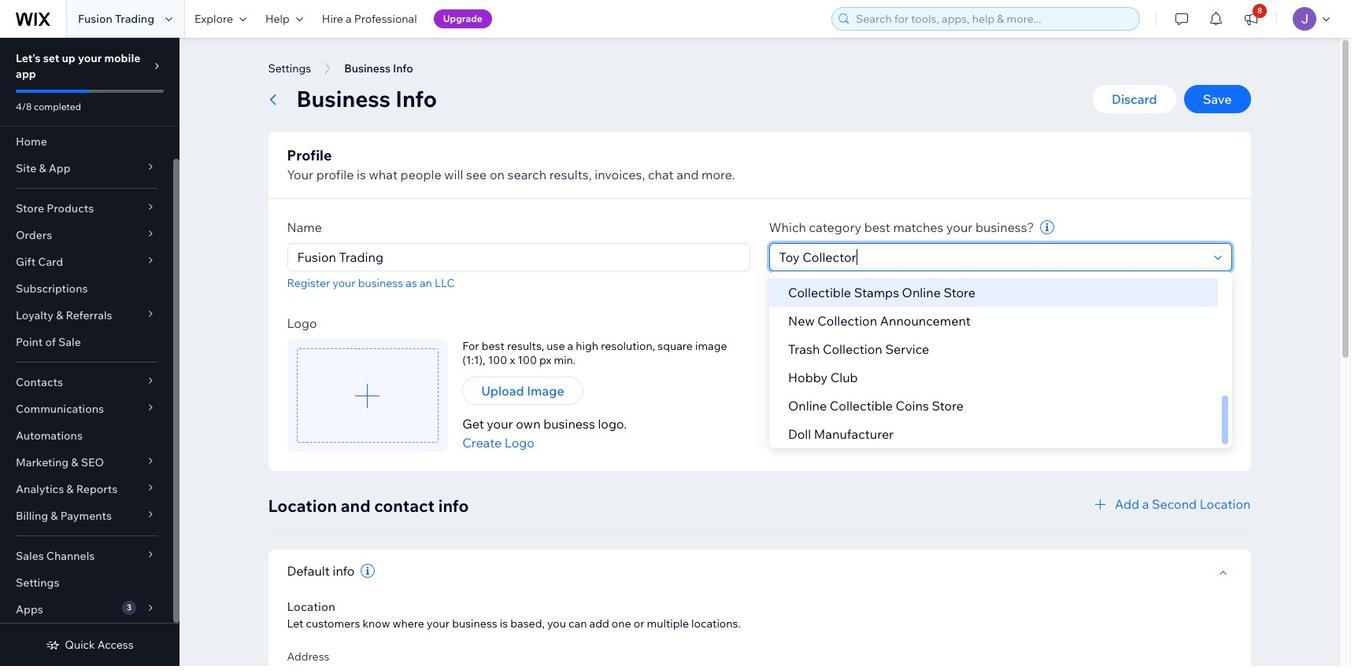 Task type: vqa. For each thing, say whether or not it's contained in the screenshot.
All Sites
no



Task type: locate. For each thing, give the bounding box(es) containing it.
collection for trash
[[822, 342, 882, 357]]

register your business as an llc
[[287, 276, 455, 291]]

gift card
[[16, 255, 63, 269]]

location
[[268, 496, 337, 517], [1200, 497, 1251, 513], [287, 600, 335, 615]]

info
[[393, 61, 413, 76], [396, 85, 437, 113]]

1 horizontal spatial and
[[677, 167, 699, 183]]

info right default
[[333, 564, 355, 580]]

short
[[769, 297, 802, 313]]

trash
[[788, 342, 820, 357]]

0 horizontal spatial best
[[482, 339, 505, 354]]

&
[[39, 161, 46, 176], [56, 309, 63, 323], [71, 456, 78, 470], [66, 483, 74, 497], [51, 509, 58, 524]]

collectible down 'category'
[[788, 257, 851, 272]]

discard button
[[1093, 85, 1176, 113]]

0 vertical spatial online
[[902, 285, 940, 301]]

card
[[38, 255, 63, 269]]

is left what at the left of page
[[357, 167, 366, 183]]

1 horizontal spatial logo
[[505, 435, 535, 451]]

hobby
[[788, 370, 827, 386]]

0 horizontal spatial 100
[[488, 354, 507, 368]]

hobby club
[[788, 370, 858, 386]]

1 vertical spatial best
[[482, 339, 505, 354]]

point of sale
[[16, 335, 81, 350]]

channels
[[46, 550, 95, 564]]

& inside popup button
[[51, 509, 58, 524]]

0 horizontal spatial is
[[357, 167, 366, 183]]

matches
[[893, 220, 944, 235]]

is inside profile your profile is what people will see on search results, invoices, chat and more.
[[357, 167, 366, 183]]

& left reports
[[66, 483, 74, 497]]

your up create logo button
[[487, 417, 513, 432]]

8 button
[[1234, 0, 1268, 38]]

0 vertical spatial results,
[[549, 167, 592, 183]]

sales channels button
[[0, 543, 173, 570]]

1 vertical spatial info
[[333, 564, 355, 580]]

locations.
[[691, 617, 741, 632]]

0 horizontal spatial settings
[[16, 576, 59, 591]]

1 vertical spatial business
[[543, 417, 595, 432]]

subscriptions link
[[0, 276, 173, 302]]

quick
[[65, 639, 95, 653]]

1 horizontal spatial 100
[[518, 354, 537, 368]]

business
[[358, 276, 403, 291], [543, 417, 595, 432], [452, 617, 497, 632]]

profile
[[287, 146, 332, 165]]

0 vertical spatial coins
[[854, 257, 887, 272]]

sidebar element
[[0, 38, 180, 667]]

Search for tools, apps, help & more... field
[[851, 8, 1135, 30]]

location inside button
[[1200, 497, 1251, 513]]

a inside button
[[1142, 497, 1149, 513]]

business left as
[[358, 276, 403, 291]]

results, inside for best results, use a high resolution, square image (1:1), 100 x 100 px min.
[[507, 339, 544, 354]]

location up let at the left of the page
[[287, 600, 335, 615]]

your right up
[[78, 51, 102, 65]]

collectible inside collectible stamps online store option
[[788, 285, 851, 301]]

100 left the x at the bottom left
[[488, 354, 507, 368]]

business down business info button
[[296, 85, 391, 113]]

1 vertical spatial logo
[[505, 435, 535, 451]]

a right add in the bottom right of the page
[[1142, 497, 1149, 513]]

2 horizontal spatial business
[[543, 417, 595, 432]]

0 vertical spatial settings
[[268, 61, 311, 76]]

add a second location
[[1115, 497, 1251, 513]]

completed
[[34, 101, 81, 113]]

your right matches at the right
[[946, 220, 973, 235]]

1 vertical spatial results,
[[507, 339, 544, 354]]

Describe your business here. What makes it great? Use short catchy text to tell people what you do or offer. text field
[[770, 321, 1231, 433]]

1 vertical spatial is
[[500, 617, 508, 632]]

explore
[[194, 12, 233, 26]]

2 100 from the left
[[518, 354, 537, 368]]

results, left use
[[507, 339, 544, 354]]

2 vertical spatial business
[[452, 617, 497, 632]]

0 vertical spatial logo
[[287, 316, 317, 331]]

people
[[400, 167, 441, 183]]

a right 'hire'
[[346, 12, 352, 26]]

your right the 'where'
[[427, 617, 450, 632]]

results, inside profile your profile is what people will see on search results, invoices, chat and more.
[[549, 167, 592, 183]]

info down business info button
[[396, 85, 437, 113]]

announcement
[[880, 313, 970, 329]]

collectible stamps online store option
[[769, 279, 1218, 307]]

based,
[[510, 617, 545, 632]]

site & app
[[16, 161, 71, 176]]

1 vertical spatial and
[[341, 496, 371, 517]]

let
[[287, 617, 303, 632]]

1 horizontal spatial settings
[[268, 61, 311, 76]]

analytics & reports button
[[0, 476, 173, 503]]

name
[[287, 220, 322, 235]]

0 horizontal spatial online
[[788, 398, 827, 414]]

will
[[444, 167, 463, 183]]

collectible up manufacturer
[[829, 398, 892, 414]]

best left matches at the right
[[864, 220, 890, 235]]

& right loyalty
[[56, 309, 63, 323]]

1 vertical spatial coins
[[895, 398, 929, 414]]

doll
[[788, 427, 811, 443]]

and right chat
[[677, 167, 699, 183]]

point
[[16, 335, 43, 350]]

& right billing
[[51, 509, 58, 524]]

list box containing collectible coins store
[[769, 250, 1232, 449]]

apps
[[16, 603, 43, 617]]

and left contact
[[341, 496, 371, 517]]

info right contact
[[438, 496, 469, 517]]

1 horizontal spatial is
[[500, 617, 508, 632]]

0 vertical spatial business
[[344, 61, 390, 76]]

settings down sales
[[16, 576, 59, 591]]

online down hobby
[[788, 398, 827, 414]]

business info down business info button
[[296, 85, 437, 113]]

online
[[902, 285, 940, 301], [788, 398, 827, 414]]

trash collection service
[[788, 342, 929, 357]]

business inside get your own business logo. create logo
[[543, 417, 595, 432]]

of
[[45, 335, 56, 350]]

access
[[97, 639, 134, 653]]

business down 'hire a professional' link
[[344, 61, 390, 76]]

your inside let's set up your mobile app
[[78, 51, 102, 65]]

coins down service
[[895, 398, 929, 414]]

collectible up new at the right top of the page
[[788, 285, 851, 301]]

0 horizontal spatial logo
[[287, 316, 317, 331]]

and
[[677, 167, 699, 183], [341, 496, 371, 517]]

settings down the help button
[[268, 61, 311, 76]]

1 100 from the left
[[488, 354, 507, 368]]

results, right search
[[549, 167, 592, 183]]

logo inside get your own business logo. create logo
[[505, 435, 535, 451]]

0 vertical spatial business
[[358, 276, 403, 291]]

is inside location let customers know where your business is based, you can add one or multiple locations.
[[500, 617, 508, 632]]

save
[[1203, 91, 1232, 107]]

& for analytics
[[66, 483, 74, 497]]

list box
[[769, 250, 1232, 449]]

0 vertical spatial is
[[357, 167, 366, 183]]

collection up club
[[822, 342, 882, 357]]

business info down professional
[[344, 61, 413, 76]]

px
[[539, 354, 551, 368]]

0 vertical spatial collection
[[817, 313, 877, 329]]

0 vertical spatial collectible
[[788, 257, 851, 272]]

discard
[[1112, 91, 1157, 107]]

1 vertical spatial online
[[788, 398, 827, 414]]

high
[[576, 339, 598, 354]]

a for add
[[1142, 497, 1149, 513]]

1 horizontal spatial online
[[902, 285, 940, 301]]

Type your business name (e.g., Amy's Shoes) field
[[293, 244, 744, 271]]

1 vertical spatial a
[[567, 339, 573, 354]]

store inside option
[[943, 285, 975, 301]]

0 vertical spatial info
[[393, 61, 413, 76]]

store
[[16, 202, 44, 216], [890, 257, 922, 272], [943, 285, 975, 301], [931, 398, 963, 414]]

let's
[[16, 51, 41, 65]]

settings inside settings "link"
[[16, 576, 59, 591]]

1 horizontal spatial a
[[567, 339, 573, 354]]

create
[[462, 435, 502, 451]]

settings inside settings button
[[268, 61, 311, 76]]

(1:1),
[[462, 354, 485, 368]]

0 vertical spatial business info
[[344, 61, 413, 76]]

help
[[265, 12, 290, 26]]

for
[[462, 339, 479, 354]]

1 vertical spatial collectible
[[788, 285, 851, 301]]

1 horizontal spatial business
[[452, 617, 497, 632]]

& inside dropdown button
[[56, 309, 63, 323]]

1 vertical spatial settings
[[16, 576, 59, 591]]

collection
[[817, 313, 877, 329], [822, 342, 882, 357]]

profile your profile is what people will see on search results, invoices, chat and more.
[[287, 146, 735, 183]]

a for hire
[[346, 12, 352, 26]]

& right site
[[39, 161, 46, 176]]

100 right the x at the bottom left
[[518, 354, 537, 368]]

0 horizontal spatial business
[[358, 276, 403, 291]]

1 horizontal spatial best
[[864, 220, 890, 235]]

business down the image
[[543, 417, 595, 432]]

1 vertical spatial info
[[396, 85, 437, 113]]

is left based,
[[500, 617, 508, 632]]

1 vertical spatial collection
[[822, 342, 882, 357]]

best right for
[[482, 339, 505, 354]]

online up announcement
[[902, 285, 940, 301]]

what
[[369, 167, 398, 183]]

0 vertical spatial a
[[346, 12, 352, 26]]

info down professional
[[393, 61, 413, 76]]

as
[[406, 276, 417, 291]]

sale
[[58, 335, 81, 350]]

where
[[393, 617, 424, 632]]

logo.
[[598, 417, 627, 432]]

logo down register
[[287, 316, 317, 331]]

0 horizontal spatial and
[[341, 496, 371, 517]]

your inside get your own business logo. create logo
[[487, 417, 513, 432]]

quick access button
[[46, 639, 134, 653]]

profile
[[316, 167, 354, 183]]

0 vertical spatial info
[[438, 496, 469, 517]]

0 horizontal spatial a
[[346, 12, 352, 26]]

0 horizontal spatial results,
[[507, 339, 544, 354]]

your
[[78, 51, 102, 65], [946, 220, 973, 235], [333, 276, 356, 291], [487, 417, 513, 432], [427, 617, 450, 632]]

2 horizontal spatial a
[[1142, 497, 1149, 513]]

business info inside button
[[344, 61, 413, 76]]

upgrade
[[443, 13, 483, 24]]

& left seo
[[71, 456, 78, 470]]

subscriptions
[[16, 282, 88, 296]]

0 vertical spatial and
[[677, 167, 699, 183]]

coins up stamps
[[854, 257, 887, 272]]

1 horizontal spatial results,
[[549, 167, 592, 183]]

business info
[[344, 61, 413, 76], [296, 85, 437, 113]]

get your own business logo. create logo
[[462, 417, 627, 451]]

which category best matches your business?
[[769, 220, 1034, 235]]

collectible stamps online store
[[788, 285, 975, 301]]

results,
[[549, 167, 592, 183], [507, 339, 544, 354]]

2 vertical spatial a
[[1142, 497, 1149, 513]]

location right second
[[1200, 497, 1251, 513]]

logo down own
[[505, 435, 535, 451]]

business left based,
[[452, 617, 497, 632]]

store products
[[16, 202, 94, 216]]

a right use
[[567, 339, 573, 354]]

location inside location let customers know where your business is based, you can add one or multiple locations.
[[287, 600, 335, 615]]

collection down short description (150 chars)
[[817, 313, 877, 329]]

contacts button
[[0, 369, 173, 396]]

& for loyalty
[[56, 309, 63, 323]]

save button
[[1184, 85, 1251, 113]]

location up default
[[268, 496, 337, 517]]

0 horizontal spatial info
[[333, 564, 355, 580]]



Task type: describe. For each thing, give the bounding box(es) containing it.
your inside location let customers know where your business is based, you can add one or multiple locations.
[[427, 617, 450, 632]]

set
[[43, 51, 59, 65]]

billing & payments button
[[0, 503, 173, 530]]

home
[[16, 135, 47, 149]]

settings for settings "link"
[[16, 576, 59, 591]]

marketing
[[16, 456, 69, 470]]

settings link
[[0, 570, 173, 597]]

use
[[547, 339, 565, 354]]

& for site
[[39, 161, 46, 176]]

an
[[420, 276, 432, 291]]

4/8 completed
[[16, 101, 81, 113]]

1 horizontal spatial info
[[438, 496, 469, 517]]

analytics
[[16, 483, 64, 497]]

a inside for best results, use a high resolution, square image (1:1), 100 x 100 px min.
[[567, 339, 573, 354]]

store products button
[[0, 195, 173, 222]]

Enter your business or website type field
[[774, 244, 1209, 271]]

more.
[[702, 167, 735, 183]]

8
[[1257, 6, 1262, 16]]

default info
[[287, 564, 355, 580]]

collection for new
[[817, 313, 877, 329]]

quick access
[[65, 639, 134, 653]]

gift card button
[[0, 249, 173, 276]]

chat
[[648, 167, 674, 183]]

app
[[16, 67, 36, 81]]

store inside popup button
[[16, 202, 44, 216]]

gift
[[16, 255, 36, 269]]

1 horizontal spatial coins
[[895, 398, 929, 414]]

4/8
[[16, 101, 32, 113]]

hire a professional link
[[312, 0, 426, 38]]

for best results, use a high resolution, square image (1:1), 100 x 100 px min.
[[462, 339, 727, 368]]

default
[[287, 564, 330, 580]]

new collection announcement
[[788, 313, 970, 329]]

chars)
[[902, 297, 938, 313]]

up
[[62, 51, 75, 65]]

collectible for profile
[[788, 257, 851, 272]]

info inside business info button
[[393, 61, 413, 76]]

hire a professional
[[322, 12, 417, 26]]

sales channels
[[16, 550, 95, 564]]

add
[[589, 617, 609, 632]]

short description (150 chars)
[[769, 297, 938, 313]]

trading
[[115, 12, 154, 26]]

business?
[[976, 220, 1034, 235]]

seo
[[81, 456, 104, 470]]

loyalty & referrals button
[[0, 302, 173, 329]]

marketing & seo
[[16, 456, 104, 470]]

site
[[16, 161, 36, 176]]

fusion
[[78, 12, 112, 26]]

image
[[695, 339, 727, 354]]

referrals
[[66, 309, 112, 323]]

min.
[[554, 354, 576, 368]]

billing
[[16, 509, 48, 524]]

contact
[[374, 496, 435, 517]]

location for location let customers know where your business is based, you can add one or multiple locations.
[[287, 600, 335, 615]]

location for location and contact info
[[268, 496, 337, 517]]

& for marketing
[[71, 456, 78, 470]]

2 vertical spatial collectible
[[829, 398, 892, 414]]

add
[[1115, 497, 1139, 513]]

image
[[527, 383, 564, 399]]

(150
[[874, 297, 899, 313]]

& for billing
[[51, 509, 58, 524]]

app
[[49, 161, 71, 176]]

1 vertical spatial business
[[296, 85, 391, 113]]

register your business as an llc link
[[287, 276, 455, 291]]

register
[[287, 276, 330, 291]]

online inside option
[[902, 285, 940, 301]]

orders
[[16, 228, 52, 243]]

0 horizontal spatial coins
[[854, 257, 887, 272]]

own
[[516, 417, 541, 432]]

resolution,
[[601, 339, 655, 354]]

collectible for name
[[788, 285, 851, 301]]

search
[[508, 167, 546, 183]]

customers
[[306, 617, 360, 632]]

stamps
[[854, 285, 899, 301]]

professional
[[354, 12, 417, 26]]

mobile
[[104, 51, 140, 65]]

settings for settings button
[[268, 61, 311, 76]]

you
[[547, 617, 566, 632]]

square
[[658, 339, 693, 354]]

x
[[510, 354, 515, 368]]

and inside profile your profile is what people will see on search results, invoices, chat and more.
[[677, 167, 699, 183]]

service
[[885, 342, 929, 357]]

payments
[[60, 509, 112, 524]]

best inside for best results, use a high resolution, square image (1:1), 100 x 100 px min.
[[482, 339, 505, 354]]

communications
[[16, 402, 104, 417]]

multiple
[[647, 617, 689, 632]]

billing & payments
[[16, 509, 112, 524]]

address
[[287, 650, 329, 665]]

loyalty
[[16, 309, 54, 323]]

0 vertical spatial best
[[864, 220, 890, 235]]

site & app button
[[0, 155, 173, 182]]

1 vertical spatial business info
[[296, 85, 437, 113]]

category
[[809, 220, 861, 235]]

your right register
[[333, 276, 356, 291]]

let's set up your mobile app
[[16, 51, 140, 81]]

products
[[47, 202, 94, 216]]

one
[[612, 617, 631, 632]]

on
[[490, 167, 505, 183]]

see
[[466, 167, 487, 183]]

business inside location let customers know where your business is based, you can add one or multiple locations.
[[452, 617, 497, 632]]

home link
[[0, 128, 173, 155]]

manufacturer
[[814, 427, 893, 443]]

business inside business info button
[[344, 61, 390, 76]]

upload
[[481, 383, 524, 399]]

contacts
[[16, 376, 63, 390]]



